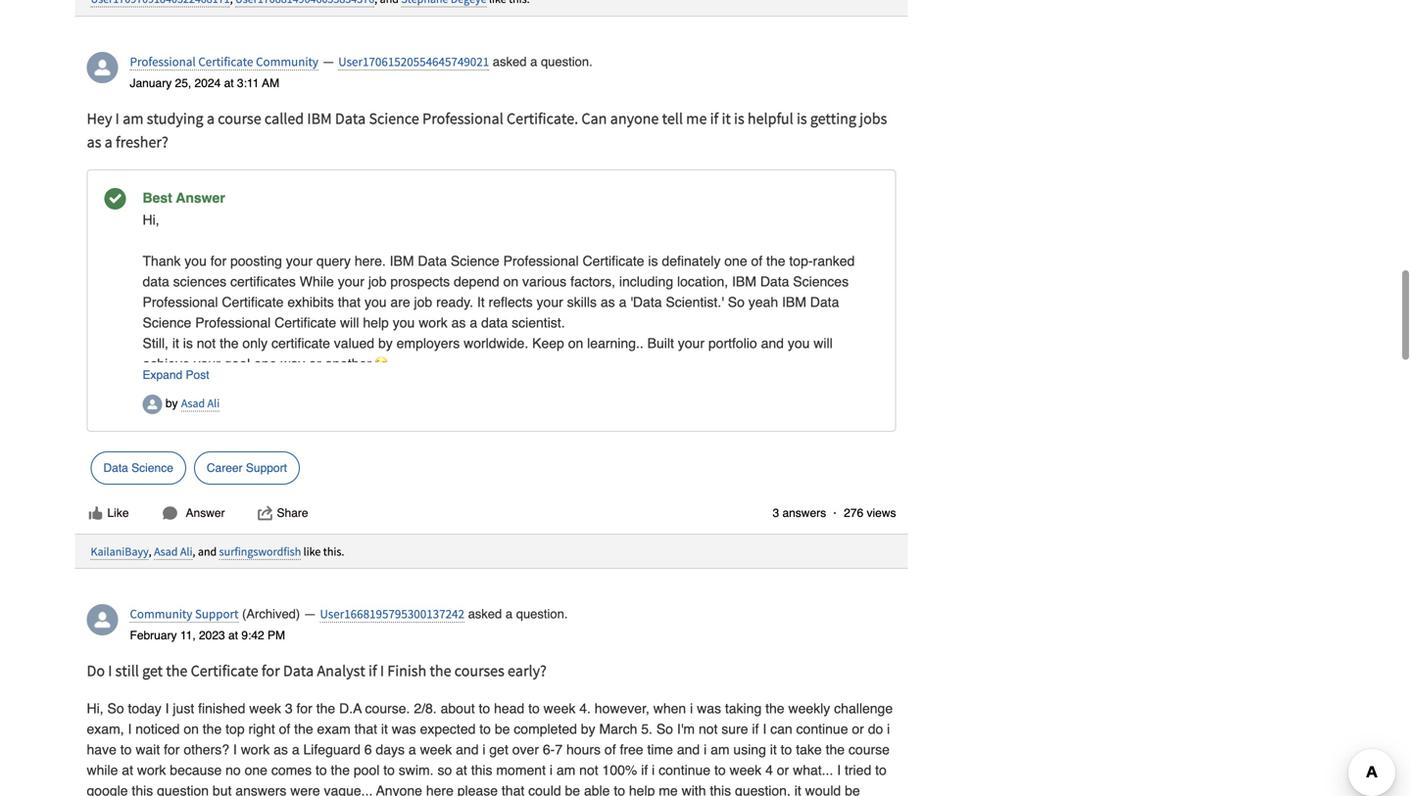 Task type: locate. For each thing, give the bounding box(es) containing it.
certificate up 2024
[[198, 53, 253, 69]]

top-
[[789, 253, 813, 269]]

2 horizontal spatial of
[[751, 253, 763, 269]]

continue down weekly
[[796, 722, 848, 737]]

learning..
[[587, 335, 644, 351]]

lifeguard
[[303, 742, 360, 758]]

scientist.
[[512, 315, 565, 331]]

certificate.
[[507, 109, 578, 128]]

data down thank
[[143, 274, 169, 289]]

2 vertical spatial by
[[581, 722, 595, 737]]

1 vertical spatial question.
[[516, 607, 568, 622]]

only
[[242, 335, 268, 351]]

one down only
[[254, 356, 277, 372]]

of up "yeah"
[[751, 253, 763, 269]]

professional inside professional certificate community — user17061520554645749021 asked a question. january 25, 2024 at 3:11 am
[[130, 53, 196, 69]]

1 horizontal spatial hi,
[[143, 212, 159, 228]]

with
[[682, 783, 706, 797]]

your left 'goal'
[[194, 356, 220, 372]]

0 vertical spatial answer
[[176, 190, 225, 206]]

0 horizontal spatial course
[[218, 109, 261, 128]]

one inside hi, so today i just finished week 3 for the d.a course. 2/8. about to head to week 4. however, when i was taking the weekly challenge exam, i noticed on the top right of the exam that it was expected to be completed by march 5. so i'm not sure if i can continue or do i have to wait for others? i work as a lifeguard 6 days a week and i get over 6-7 hours of free time and i am using it to take the course while at work because no one comes to the pool to swim. so at this moment i am not 100% if i continue to week 4 or what...  i tried to google this question but answers were vague... anyone here please that could be able to help me with this question, it woul
[[245, 763, 267, 779]]

— for data
[[304, 607, 316, 622]]

of
[[751, 253, 763, 269], [279, 722, 290, 737], [604, 742, 616, 758]]

0 vertical spatial of
[[751, 253, 763, 269]]

to down days
[[383, 763, 395, 779]]

for
[[210, 253, 226, 269], [262, 661, 280, 681], [296, 701, 312, 717], [164, 742, 180, 758]]

using
[[733, 742, 766, 758]]

to down sure
[[714, 763, 726, 779]]

question. inside community support (archived) — user1668195795300137242 asked a question. february 11, 2023 at 9:42 pm
[[516, 607, 568, 622]]

february 11, 2023 at 9:42 pm link
[[130, 629, 285, 643]]

or
[[309, 356, 321, 372], [852, 722, 864, 737], [777, 763, 789, 779]]

community up "am"
[[256, 53, 318, 69]]

i right hey
[[115, 109, 119, 128]]

1 vertical spatial community
[[130, 606, 192, 622]]

0 vertical spatial support
[[246, 461, 287, 475]]

asked inside community support (archived) — user1668195795300137242 asked a question. february 11, 2023 at 9:42 pm
[[468, 607, 502, 622]]

it inside hey i am studying a course called ibm data science professional certificate. can anyone tell me if it is helpful is getting jobs as a fresher?
[[722, 109, 731, 128]]

data down professional certificate community — user17061520554645749021 asked a question. january 25, 2024 at 3:11 am
[[335, 109, 366, 128]]

ali down answer button
[[180, 544, 192, 559]]

asad down post
[[181, 396, 205, 411]]

a inside professional certificate community — user17061520554645749021 asked a question. january 25, 2024 at 3:11 am
[[530, 54, 537, 69]]

0 vertical spatial or
[[309, 356, 321, 372]]

certificate up factors,
[[583, 253, 644, 269]]

data up worldwide.
[[481, 315, 508, 331]]

support for career
[[246, 461, 287, 475]]

— inside professional certificate community — user17061520554645749021 asked a question. january 25, 2024 at 3:11 am
[[322, 54, 335, 69]]

while
[[87, 763, 118, 779]]

will down the sciences
[[814, 335, 833, 351]]

worldwide.
[[464, 335, 528, 351]]

data up "yeah"
[[760, 274, 789, 289]]

location,
[[677, 274, 728, 289]]

1 horizontal spatial work
[[241, 742, 270, 758]]

2 horizontal spatial work
[[419, 315, 448, 331]]

vague...
[[324, 783, 373, 797]]

it inside 'thank you for poosting your query here. ibm data science professional certificate is definately one of the top-ranked data sciences certificates while your job prospects depend on various factors, including location, ibm data sciences professional certificate exhibits that you are job ready. it reflects your skills as a 'data scientist.' so yeah ibm data science professional certificate will help you work as a data scientist. still, it is not the only certificate valued by employers worldwide. keep on learning.. built your portfolio and you will achieve your goal one way or another.😉'
[[172, 335, 179, 351]]

this
[[471, 763, 492, 779], [132, 783, 153, 797], [710, 783, 731, 797]]

just
[[173, 701, 194, 717]]

2 text default image from the left
[[257, 505, 273, 521]]

data down "pm"
[[283, 661, 314, 681]]

user17061520554645749021
[[338, 53, 489, 69]]

1 horizontal spatial 3
[[773, 506, 779, 520]]

1 horizontal spatial text default image
[[257, 505, 273, 521]]

as inside hi, so today i just finished week 3 for the d.a course. 2/8. about to head to week 4. however, when i was taking the weekly challenge exam, i noticed on the top right of the exam that it was expected to be completed by march 5. so i'm not sure if i can continue or do i have to wait for others? i work as a lifeguard 6 days a week and i get over 6-7 hours of free time and i am using it to take the course while at work because no one comes to the pool to swim. so at this moment i am not 100% if i continue to week 4 or what...  i tried to google this question but answers were vague... anyone here please that could be able to help me with this question, it woul
[[274, 742, 288, 758]]

me left with
[[659, 783, 678, 797]]

1 vertical spatial support
[[195, 606, 238, 622]]

1 horizontal spatial support
[[246, 461, 287, 475]]

text default image left like
[[88, 505, 103, 521]]

moment
[[496, 763, 546, 779]]

can
[[770, 722, 792, 737]]

will up "valued"
[[340, 315, 359, 331]]

2 horizontal spatial by
[[581, 722, 595, 737]]

will
[[340, 315, 359, 331], [814, 335, 833, 351]]

1 vertical spatial course
[[848, 742, 890, 758]]

valued
[[334, 335, 374, 351]]

question. inside professional certificate community — user17061520554645749021 asked a question. january 25, 2024 at 3:11 am
[[541, 54, 593, 69]]

get left over
[[489, 742, 508, 758]]

asked inside professional certificate community — user17061520554645749021 asked a question. january 25, 2024 at 3:11 am
[[493, 54, 527, 69]]

text default image inside like button
[[88, 505, 103, 521]]

continue up with
[[659, 763, 710, 779]]

i
[[690, 701, 693, 717], [887, 722, 890, 737], [482, 742, 486, 758], [704, 742, 707, 758], [550, 763, 553, 779], [652, 763, 655, 779]]

(archived)
[[242, 607, 300, 622]]

— for ibm
[[322, 54, 335, 69]]

that inside 'thank you for poosting your query here. ibm data science professional certificate is definately one of the top-ranked data sciences certificates while your job prospects depend on various factors, including location, ibm data sciences professional certificate exhibits that you are job ready. it reflects your skills as a 'data scientist.' so yeah ibm data science professional certificate will help you work as a data scientist. still, it is not the only certificate valued by employers worldwide. keep on learning.. built your portfolio and you will achieve your goal one way or another.😉'
[[338, 294, 361, 310]]

1 horizontal spatial data
[[481, 315, 508, 331]]

support for community
[[195, 606, 238, 622]]

professional certificate community link
[[130, 53, 318, 70]]

1 vertical spatial data
[[481, 315, 508, 331]]

1 vertical spatial asked
[[468, 607, 502, 622]]

ibm inside hey i am studying a course called ibm data science professional certificate. can anyone tell me if it is helpful is getting jobs as a fresher?
[[307, 109, 332, 128]]

science up 'depend'
[[451, 253, 499, 269]]

still
[[115, 661, 139, 681]]

0 vertical spatial asad ali link
[[181, 396, 220, 412]]

wait
[[136, 742, 160, 758]]

1 horizontal spatial —
[[322, 54, 335, 69]]

0 horizontal spatial by
[[165, 397, 178, 410]]

0 horizontal spatial continue
[[659, 763, 710, 779]]

community up february
[[130, 606, 192, 622]]

i left "finish"
[[380, 661, 384, 681]]

help up "valued"
[[363, 315, 389, 331]]

by
[[378, 335, 393, 351], [165, 397, 178, 410], [581, 722, 595, 737]]

i down top on the bottom left of the page
[[233, 742, 237, 758]]

for up 'sciences'
[[210, 253, 226, 269]]

i inside hey i am studying a course called ibm data science professional certificate. can anyone tell me if it is helpful is getting jobs as a fresher?
[[115, 109, 119, 128]]

this right with
[[710, 783, 731, 797]]

1 horizontal spatial or
[[777, 763, 789, 779]]

1 vertical spatial —
[[304, 607, 316, 622]]

1 horizontal spatial get
[[489, 742, 508, 758]]

january
[[130, 76, 172, 90]]

professional up "january"
[[130, 53, 196, 69]]

0 horizontal spatial 3
[[285, 701, 293, 717]]

1 vertical spatial not
[[699, 722, 718, 737]]

you down are
[[393, 315, 415, 331]]

0 vertical spatial work
[[419, 315, 448, 331]]

by inside hi, so today i just finished week 3 for the d.a course. 2/8. about to head to week 4. however, when i was taking the weekly challenge exam, i noticed on the top right of the exam that it was expected to be completed by march 5. so i'm not sure if i can continue or do i have to wait for others? i work as a lifeguard 6 days a week and i get over 6-7 hours of free time and i am using it to take the course while at work because no one comes to the pool to swim. so at this moment i am not 100% if i continue to week 4 or what...  i tried to google this question but answers were vague... anyone here please that could be able to help me with this question, it woul
[[581, 722, 595, 737]]

1 vertical spatial asad
[[154, 544, 178, 559]]

1 horizontal spatial asad
[[181, 396, 205, 411]]

hi,
[[143, 212, 159, 228], [87, 701, 103, 717]]

like
[[107, 506, 129, 520]]

me inside hey i am studying a course called ibm data science professional certificate. can anyone tell me if it is helpful is getting jobs as a fresher?
[[686, 109, 707, 128]]

hi, for hi,
[[143, 212, 159, 228]]

0 horizontal spatial on
[[184, 722, 199, 737]]

called
[[264, 109, 304, 128]]

is
[[734, 109, 744, 128], [797, 109, 807, 128], [648, 253, 658, 269], [183, 335, 193, 351]]

help inside hi, so today i just finished week 3 for the d.a course. 2/8. about to head to week 4. however, when i was taking the weekly challenge exam, i noticed on the top right of the exam that it was expected to be completed by march 5. so i'm not sure if i can continue or do i have to wait for others? i work as a lifeguard 6 days a week and i get over 6-7 hours of free time and i am using it to take the course while at work because no one comes to the pool to swim. so at this moment i am not 100% if i continue to week 4 or what...  i tried to google this question but answers were vague... anyone here please that could be able to help me with this question, it woul
[[629, 783, 655, 797]]

me right tell
[[686, 109, 707, 128]]

me inside hi, so today i just finished week 3 for the d.a course. 2/8. about to head to week 4. however, when i was taking the weekly challenge exam, i noticed on the top right of the exam that it was expected to be completed by march 5. so i'm not sure if i can continue or do i have to wait for others? i work as a lifeguard 6 days a week and i get over 6-7 hours of free time and i am using it to take the course while at work because no one comes to the pool to swim. so at this moment i am not 100% if i continue to week 4 or what...  i tried to google this question but answers were vague... anyone here please that could be able to help me with this question, it woul
[[659, 783, 678, 797]]

0 horizontal spatial am
[[123, 109, 144, 128]]

— inside community support (archived) — user1668195795300137242 asked a question. february 11, 2023 at 9:42 pm
[[304, 607, 316, 622]]

asad inside user17061520554645749021, january 25, 2024 at 3:11 am element
[[181, 396, 205, 411]]

0 horizontal spatial this
[[132, 783, 153, 797]]

0 horizontal spatial not
[[197, 335, 216, 351]]

0 horizontal spatial help
[[363, 315, 389, 331]]

community inside professional certificate community — user17061520554645749021 asked a question. january 25, 2024 at 3:11 am
[[256, 53, 318, 69]]

asad ali link for by asad ali
[[181, 396, 220, 412]]

not up post
[[197, 335, 216, 351]]

asked
[[493, 54, 527, 69], [468, 607, 502, 622]]

question,
[[735, 783, 791, 797]]

ibm up the prospects
[[390, 253, 414, 269]]

factors,
[[570, 274, 615, 289]]

asad ali link down text default image at bottom left
[[154, 544, 192, 560]]

skills
[[567, 294, 597, 310]]

1 vertical spatial get
[[489, 742, 508, 758]]

google
[[87, 783, 128, 797]]

0 vertical spatial me
[[686, 109, 707, 128]]

support inside user17061520554645749021, january 25, 2024 at 3:11 am element
[[246, 461, 287, 475]]

get right still
[[142, 661, 163, 681]]

i down the time
[[652, 763, 655, 779]]

2 horizontal spatial or
[[852, 722, 864, 737]]

2 vertical spatial not
[[579, 763, 598, 779]]

be
[[495, 722, 510, 737], [565, 783, 580, 797]]

not up able
[[579, 763, 598, 779]]

1 horizontal spatial answers
[[782, 506, 826, 520]]

1 horizontal spatial by
[[378, 335, 393, 351]]

1 horizontal spatial course
[[848, 742, 890, 758]]

1 horizontal spatial this
[[471, 763, 492, 779]]

data up the prospects
[[418, 253, 447, 269]]

course inside hey i am studying a course called ibm data science professional certificate. can anyone tell me if it is helpful is getting jobs as a fresher?
[[218, 109, 261, 128]]

data inside data science link
[[103, 461, 128, 475]]

work up employers
[[419, 315, 448, 331]]

0 vertical spatial by
[[378, 335, 393, 351]]

2 vertical spatial of
[[604, 742, 616, 758]]

0 horizontal spatial hi,
[[87, 701, 103, 717]]

the up exam
[[316, 701, 335, 717]]

asked for certificate.
[[493, 54, 527, 69]]

1 horizontal spatial help
[[629, 783, 655, 797]]

1 vertical spatial job
[[414, 294, 432, 310]]

professional
[[130, 53, 196, 69], [422, 109, 503, 128], [503, 253, 579, 269], [143, 294, 218, 310], [195, 315, 271, 331]]

user1668195795300137242
[[320, 606, 464, 622]]

0 vertical spatial —
[[322, 54, 335, 69]]

to left the head
[[479, 701, 490, 717]]

post
[[186, 368, 209, 382]]

the right "finish"
[[430, 661, 451, 681]]

noticed
[[136, 722, 180, 737]]

as
[[87, 132, 101, 152], [601, 294, 615, 310], [451, 315, 466, 331], [274, 742, 288, 758]]

2 vertical spatial am
[[556, 763, 575, 779]]

1 horizontal spatial community
[[256, 53, 318, 69]]

of inside 'thank you for poosting your query here. ibm data science professional certificate is definately one of the top-ranked data sciences certificates while your job prospects depend on various factors, including location, ibm data sciences professional certificate exhibits that you are job ready. it reflects your skills as a 'data scientist.' so yeah ibm data science professional certificate will help you work as a data scientist. still, it is not the only certificate valued by employers worldwide. keep on learning.. built your portfolio and you will achieve your goal one way or another.😉'
[[751, 253, 763, 269]]

0 horizontal spatial work
[[137, 763, 166, 779]]

if right analyst
[[368, 661, 377, 681]]

1 vertical spatial be
[[565, 783, 580, 797]]

help
[[363, 315, 389, 331], [629, 783, 655, 797]]

certificate inside professional certificate community — user17061520554645749021 asked a question. january 25, 2024 at 3:11 am
[[198, 53, 253, 69]]

course down do
[[848, 742, 890, 758]]

3
[[773, 506, 779, 520], [285, 701, 293, 717]]

on down just
[[184, 722, 199, 737]]

3 inside hi, so today i just finished week 3 for the d.a course. 2/8. about to head to week 4. however, when i was taking the weekly challenge exam, i noticed on the top right of the exam that it was expected to be completed by march 5. so i'm not sure if i can continue or do i have to wait for others? i work as a lifeguard 6 days a week and i get over 6-7 hours of free time and i am using it to take the course while at work because no one comes to the pool to swim. so at this moment i am not 100% if i continue to week 4 or what...  i tried to google this question but answers were vague... anyone here please that could be able to help me with this question, it woul
[[285, 701, 293, 717]]

2 vertical spatial or
[[777, 763, 789, 779]]

course.
[[365, 701, 410, 717]]

i up "please"
[[482, 742, 486, 758]]

of right right
[[279, 722, 290, 737]]

to left wait
[[120, 742, 132, 758]]

0 vertical spatial asked
[[493, 54, 527, 69]]

0 horizontal spatial text default image
[[88, 505, 103, 521]]

25,
[[175, 76, 191, 90]]

1 text default image from the left
[[88, 505, 103, 521]]

the
[[766, 253, 785, 269], [220, 335, 239, 351], [166, 661, 188, 681], [430, 661, 451, 681], [316, 701, 335, 717], [765, 701, 784, 717], [203, 722, 222, 737], [294, 722, 313, 737], [826, 742, 845, 758], [331, 763, 350, 779]]

asked up certificate.
[[493, 54, 527, 69]]

2 horizontal spatial am
[[710, 742, 730, 758]]

— right (archived)
[[304, 607, 316, 622]]

like
[[303, 544, 321, 559]]

i left just
[[165, 701, 169, 717]]

sciences
[[793, 274, 849, 289]]

i
[[115, 109, 119, 128], [108, 661, 112, 681], [380, 661, 384, 681], [165, 701, 169, 717], [128, 722, 132, 737], [763, 722, 766, 737], [233, 742, 237, 758], [837, 763, 841, 779]]

professional up various
[[503, 253, 579, 269]]

,
[[149, 544, 152, 559], [192, 544, 195, 559]]

your right built
[[678, 335, 705, 351]]

of left free
[[604, 742, 616, 758]]

so right "5."
[[656, 722, 673, 737]]

0 horizontal spatial ,
[[149, 544, 152, 559]]

0 vertical spatial continue
[[796, 722, 848, 737]]

1 horizontal spatial ,
[[192, 544, 195, 559]]

1 vertical spatial was
[[392, 722, 416, 737]]

ibm right called
[[307, 109, 332, 128]]

answers left 276
[[782, 506, 826, 520]]

today
[[128, 701, 161, 717]]

or left do
[[852, 722, 864, 737]]

question. for anyone
[[541, 54, 593, 69]]

at right so
[[456, 763, 467, 779]]

a inside community support (archived) — user1668195795300137242 asked a question. february 11, 2023 at 9:42 pm
[[505, 607, 513, 622]]

2 vertical spatial so
[[656, 722, 673, 737]]

by down the 4. at the bottom of the page
[[581, 722, 595, 737]]

0 horizontal spatial me
[[659, 783, 678, 797]]

support inside community support (archived) — user1668195795300137242 asked a question. february 11, 2023 at 9:42 pm
[[195, 606, 238, 622]]

could
[[528, 783, 561, 797]]

0 vertical spatial on
[[503, 274, 519, 289]]

reflects
[[488, 294, 533, 310]]

hi, inside user17061520554645749021, january 25, 2024 at 3:11 am element
[[143, 212, 159, 228]]

1 horizontal spatial be
[[565, 783, 580, 797]]

0 vertical spatial community
[[256, 53, 318, 69]]

hours
[[566, 742, 601, 758]]

user1668195795300137242 link
[[320, 606, 464, 623]]

1 horizontal spatial was
[[697, 701, 721, 717]]

2 horizontal spatial so
[[728, 294, 745, 310]]

because
[[170, 763, 222, 779]]

2 vertical spatial that
[[502, 783, 524, 797]]

0 horizontal spatial or
[[309, 356, 321, 372]]

is up including
[[648, 253, 658, 269]]

time
[[647, 742, 673, 758]]

and right portfolio
[[761, 335, 784, 351]]

1 vertical spatial help
[[629, 783, 655, 797]]

i up with
[[704, 742, 707, 758]]

hi, inside hi, so today i just finished week 3 for the d.a course. 2/8. about to head to week 4. however, when i was taking the weekly challenge exam, i noticed on the top right of the exam that it was expected to be completed by march 5. so i'm not sure if i can continue or do i have to wait for others? i work as a lifeguard 6 days a week and i get over 6-7 hours of free time and i am using it to take the course while at work because no one comes to the pool to swim. so at this moment i am not 100% if i continue to week 4 or what...  i tried to google this question but answers were vague... anyone here please that could be able to help me with this question, it woul
[[87, 701, 103, 717]]

0 vertical spatial asad
[[181, 396, 205, 411]]

0 horizontal spatial asad
[[154, 544, 178, 559]]

certificate
[[198, 53, 253, 69], [583, 253, 644, 269], [222, 294, 284, 310], [274, 315, 336, 331], [191, 661, 258, 681]]

here
[[426, 783, 454, 797]]

question. for courses
[[516, 607, 568, 622]]

0 vertical spatial course
[[218, 109, 261, 128]]

sure
[[721, 722, 748, 737]]

work down right
[[241, 742, 270, 758]]

0 vertical spatial question.
[[541, 54, 593, 69]]

0 horizontal spatial —
[[304, 607, 316, 622]]

march
[[599, 722, 637, 737]]

user17061520554645749021, january 25, 2024 at 3:11 am element
[[75, 40, 908, 534]]

1 vertical spatial 3
[[285, 701, 293, 717]]

text default image
[[88, 505, 103, 521], [257, 505, 273, 521]]

by asad ali
[[165, 396, 220, 411]]

exam,
[[87, 722, 124, 737]]

was
[[697, 701, 721, 717], [392, 722, 416, 737]]

not right i'm
[[699, 722, 718, 737]]

course inside hi, so today i just finished week 3 for the d.a course. 2/8. about to head to week 4. however, when i was taking the weekly challenge exam, i noticed on the top right of the exam that it was expected to be completed by march 5. so i'm not sure if i can continue or do i have to wait for others? i work as a lifeguard 6 days a week and i get over 6-7 hours of free time and i am using it to take the course while at work because no one comes to the pool to swim. so at this moment i am not 100% if i continue to week 4 or what...  i tried to google this question but answers were vague... anyone here please that could be able to help me with this question, it woul
[[848, 742, 890, 758]]

this right google
[[132, 783, 153, 797]]

2 vertical spatial on
[[184, 722, 199, 737]]

when
[[653, 701, 686, 717]]

text default image for share
[[257, 505, 273, 521]]

community inside community support (archived) — user1668195795300137242 asked a question. february 11, 2023 at 9:42 pm
[[130, 606, 192, 622]]

6-
[[543, 742, 555, 758]]

data inside user1668195795300137242, february 11, 2023 at 9:42 pm element
[[283, 661, 314, 681]]

0 horizontal spatial be
[[495, 722, 510, 737]]

that up 6
[[354, 722, 377, 737]]

0 vertical spatial hi,
[[143, 212, 159, 228]]

a up early?
[[505, 607, 513, 622]]

2 horizontal spatial on
[[568, 335, 583, 351]]

1 vertical spatial so
[[107, 701, 124, 717]]

work inside 'thank you for poosting your query here. ibm data science professional certificate is definately one of the top-ranked data sciences certificates while your job prospects depend on various factors, including location, ibm data sciences professional certificate exhibits that you are job ready. it reflects your skills as a 'data scientist.' so yeah ibm data science professional certificate will help you work as a data scientist. still, it is not the only certificate valued by employers worldwide. keep on learning.. built your portfolio and you will achieve your goal one way or another.😉'
[[419, 315, 448, 331]]

0 horizontal spatial get
[[142, 661, 163, 681]]

data up like
[[103, 461, 128, 475]]

0 vertical spatial ali
[[207, 396, 220, 411]]

asad ali link
[[181, 396, 220, 412], [154, 544, 192, 560]]

the left exam
[[294, 722, 313, 737]]

0 horizontal spatial support
[[195, 606, 238, 622]]

ibm up "yeah"
[[732, 274, 756, 289]]

anyone
[[610, 109, 659, 128]]

you down the sciences
[[788, 335, 810, 351]]

so
[[437, 763, 452, 779]]

exhibits
[[287, 294, 334, 310]]

week up completed
[[544, 701, 576, 717]]

1 vertical spatial asad ali link
[[154, 544, 192, 560]]

right
[[248, 722, 275, 737]]



Task type: describe. For each thing, give the bounding box(es) containing it.
3 inside status
[[773, 506, 779, 520]]

is up achieve
[[183, 335, 193, 351]]

poosting
[[230, 253, 282, 269]]

0 vertical spatial job
[[368, 274, 387, 289]]

answer button
[[161, 505, 226, 522]]

professional up only
[[195, 315, 271, 331]]

january 25, 2024 at 3:11 am link
[[130, 76, 279, 90]]

if inside hey i am studying a course called ibm data science professional certificate. can anyone tell me if it is helpful is getting jobs as a fresher?
[[710, 109, 718, 128]]

i right do
[[108, 661, 112, 681]]

1 , from the left
[[149, 544, 152, 559]]

answers inside hi, so today i just finished week 3 for the d.a course. 2/8. about to head to week 4. however, when i was taking the weekly challenge exam, i noticed on the top right of the exam that it was expected to be completed by march 5. so i'm not sure if i can continue or do i have to wait for others? i work as a lifeguard 6 days a week and i get over 6-7 hours of free time and i am using it to take the course while at work because no one comes to the pool to swim. so at this moment i am not 100% if i continue to week 4 or what...  i tried to google this question but answers were vague... anyone here please that could be able to help me with this question, it woul
[[235, 783, 287, 797]]

certificates
[[230, 274, 296, 289]]

share
[[277, 506, 308, 520]]

3 answers status
[[773, 505, 844, 522]]

1 horizontal spatial so
[[656, 722, 673, 737]]

2 , from the left
[[192, 544, 195, 559]]

text default image for like
[[88, 505, 103, 521]]

studying
[[147, 109, 203, 128]]

free
[[620, 742, 643, 758]]

you left are
[[364, 294, 387, 310]]

please
[[457, 783, 498, 797]]

1 vertical spatial on
[[568, 335, 583, 351]]

career support link
[[194, 452, 300, 485]]

views
[[867, 506, 896, 520]]

1 vertical spatial that
[[354, 722, 377, 737]]

were
[[290, 783, 320, 797]]

a down it
[[470, 315, 477, 331]]

query
[[316, 253, 351, 269]]

ali inside user17061520554645749021, january 25, 2024 at 3:11 am element
[[207, 396, 220, 411]]

2 horizontal spatial this
[[710, 783, 731, 797]]

science up text default image at bottom left
[[131, 461, 173, 475]]

0 vertical spatial be
[[495, 722, 510, 737]]

a up comes
[[292, 742, 299, 758]]

the up others?
[[203, 722, 222, 737]]

definately
[[662, 253, 721, 269]]

including
[[619, 274, 673, 289]]

ready.
[[436, 294, 473, 310]]

as down the ready.
[[451, 315, 466, 331]]

hi, for hi, so today i just finished week 3 for the d.a course. 2/8. about to head to week 4. however, when i was taking the weekly challenge exam, i noticed on the top right of the exam that it was expected to be completed by march 5. so i'm not sure if i can continue or do i have to wait for others? i work as a lifeguard 6 days a week and i get over 6-7 hours of free time and i am using it to take the course while at work because no one comes to the pool to swim. so at this moment i am not 100% if i continue to week 4 or what...  i tried to google this question but answers were vague... anyone here please that could be able to help me with this question, it woul
[[87, 701, 103, 717]]

share link
[[257, 505, 308, 521]]

for inside 'thank you for poosting your query here. ibm data science professional certificate is definately one of the top-ranked data sciences certificates while your job prospects depend on various factors, including location, ibm data sciences professional certificate exhibits that you are job ready. it reflects your skills as a 'data scientist.' so yeah ibm data science professional certificate will help you work as a data scientist. still, it is not the only certificate valued by employers worldwide. keep on learning.. built your portfolio and you will achieve your goal one way or another.😉'
[[210, 253, 226, 269]]

to right tried
[[875, 763, 887, 779]]

1 horizontal spatial am
[[556, 763, 575, 779]]

finished
[[198, 701, 245, 717]]

jobs
[[860, 109, 887, 128]]

to down lifeguard
[[315, 763, 327, 779]]

finish
[[387, 661, 426, 681]]

user17061520554645749021 link
[[338, 53, 489, 70]]

i up i'm
[[690, 701, 693, 717]]

depend
[[454, 274, 499, 289]]

i right exam,
[[128, 722, 132, 737]]

february
[[130, 629, 177, 643]]

certificate up certificate
[[274, 315, 336, 331]]

1 horizontal spatial on
[[503, 274, 519, 289]]

on inside hi, so today i just finished week 3 for the d.a course. 2/8. about to head to week 4. however, when i was taking the weekly challenge exam, i noticed on the top right of the exam that it was expected to be completed by march 5. so i'm not sure if i can continue or do i have to wait for others? i work as a lifeguard 6 days a week and i get over 6-7 hours of free time and i am using it to take the course while at work because no one comes to the pool to swim. so at this moment i am not 100% if i continue to week 4 or what...  i tried to google this question but answers were vague... anyone here please that could be able to help me with this question, it woul
[[184, 722, 199, 737]]

science up still,
[[143, 315, 191, 331]]

1 vertical spatial ali
[[180, 544, 192, 559]]

career support
[[207, 461, 287, 475]]

expand post link
[[143, 366, 879, 384]]

certificate down certificates
[[222, 294, 284, 310]]

certificate
[[271, 335, 330, 351]]

user1668195795300137242, february 11, 2023 at 9:42 pm element
[[75, 593, 908, 797]]

professional inside hey i am studying a course called ibm data science professional certificate. can anyone tell me if it is helpful is getting jobs as a fresher?
[[422, 109, 503, 128]]

0 horizontal spatial so
[[107, 701, 124, 717]]

here.
[[355, 253, 386, 269]]

2024
[[195, 76, 221, 90]]

community support link
[[130, 606, 238, 623]]

276
[[844, 506, 863, 520]]

external user - user1668195795300137242 (customer) image
[[87, 605, 118, 636]]

if down free
[[641, 763, 648, 779]]

1 horizontal spatial will
[[814, 335, 833, 351]]

is right helpful
[[797, 109, 807, 128]]

and down answer button
[[198, 544, 217, 559]]

and down i'm
[[677, 742, 700, 758]]

do
[[87, 661, 105, 681]]

anyone
[[376, 783, 422, 797]]

it
[[477, 294, 485, 310]]

1 vertical spatial continue
[[659, 763, 710, 779]]

kailanibayy
[[91, 544, 149, 559]]

a up swim.
[[409, 742, 416, 758]]

way
[[281, 356, 305, 372]]

kailanibayy , asad ali , and surfingswordfish like this.
[[91, 544, 344, 559]]

i right do
[[887, 722, 890, 737]]

week down "using"
[[730, 763, 762, 779]]

ibm right "yeah"
[[782, 294, 806, 310]]

as inside hey i am studying a course called ibm data science professional certificate. can anyone tell me if it is helpful is getting jobs as a fresher?
[[87, 132, 101, 152]]

best answer
[[143, 190, 225, 206]]

1 horizontal spatial job
[[414, 294, 432, 310]]

still,
[[143, 335, 168, 351]]

at right while
[[122, 763, 133, 779]]

taking
[[725, 701, 762, 717]]

4.
[[579, 701, 591, 717]]

hey i am studying a course called ibm data science professional certificate. can anyone tell me if it is helpful is getting jobs as a fresher?
[[87, 109, 887, 152]]

week up so
[[420, 742, 452, 758]]

for down "pm"
[[262, 661, 280, 681]]

tried
[[845, 763, 871, 779]]

or inside 'thank you for poosting your query here. ibm data science professional certificate is definately one of the top-ranked data sciences certificates while your job prospects depend on various factors, including location, ibm data sciences professional certificate exhibits that you are job ready. it reflects your skills as a 'data scientist.' so yeah ibm data science professional certificate will help you work as a data scientist. still, it is not the only certificate valued by employers worldwide. keep on learning.. built your portfolio and you will achieve your goal one way or another.😉'
[[309, 356, 321, 372]]

answer inside button
[[186, 506, 225, 520]]

if right sure
[[752, 722, 759, 737]]

to down can
[[781, 742, 792, 758]]

100%
[[602, 763, 637, 779]]

challenge
[[834, 701, 893, 717]]

asad ali link for , and
[[154, 544, 192, 560]]

i left tried
[[837, 763, 841, 779]]

certificate inside user1668195795300137242, february 11, 2023 at 9:42 pm element
[[191, 661, 258, 681]]

1 vertical spatial work
[[241, 742, 270, 758]]

pool
[[354, 763, 380, 779]]

data inside hey i am studying a course called ibm data science professional certificate. can anyone tell me if it is helpful is getting jobs as a fresher?
[[335, 109, 366, 128]]

text default image
[[162, 505, 178, 521]]

the up 'goal'
[[220, 335, 239, 351]]

professional down 'sciences'
[[143, 294, 218, 310]]

to up completed
[[528, 701, 540, 717]]

answers inside status
[[782, 506, 826, 520]]

exam
[[317, 722, 351, 737]]

swim.
[[399, 763, 434, 779]]

by inside the by asad ali
[[165, 397, 178, 410]]

a left "'data"
[[619, 294, 626, 310]]

2 vertical spatial work
[[137, 763, 166, 779]]

1 vertical spatial or
[[852, 722, 864, 737]]

11,
[[180, 629, 196, 643]]

am inside hey i am studying a course called ibm data science professional certificate. can anyone tell me if it is helpful is getting jobs as a fresher?
[[123, 109, 144, 128]]

expected
[[420, 722, 476, 737]]

so inside 'thank you for poosting your query here. ibm data science professional certificate is definately one of the top-ranked data sciences certificates while your job prospects depend on various factors, including location, ibm data sciences professional certificate exhibits that you are job ready. it reflects your skills as a 'data scientist.' so yeah ibm data science professional certificate will help you work as a data scientist. still, it is not the only certificate valued by employers worldwide. keep on learning.. built your portfolio and you will achieve your goal one way or another.😉'
[[728, 294, 745, 310]]

276 views
[[844, 506, 896, 520]]

thank
[[143, 253, 181, 269]]

days
[[376, 742, 405, 758]]

your down query at the top of the page
[[338, 274, 364, 289]]

i up could
[[550, 763, 553, 779]]

1 vertical spatial of
[[279, 722, 290, 737]]

hey
[[87, 109, 112, 128]]

1 vertical spatial am
[[710, 742, 730, 758]]

at inside community support (archived) — user1668195795300137242 asked a question. february 11, 2023 at 9:42 pm
[[228, 629, 238, 643]]

is left helpful
[[734, 109, 744, 128]]

data down the sciences
[[810, 294, 839, 310]]

surfingswordfish
[[219, 544, 301, 559]]

early?
[[508, 661, 547, 681]]

career
[[207, 461, 243, 475]]

comes
[[271, 763, 312, 779]]

thank you for poosting your query here. ibm data science professional certificate is definately one of the top-ranked data sciences certificates while your job prospects depend on various factors, including location, ibm data sciences professional certificate exhibits that you are job ready. it reflects your skills as a 'data scientist.' so yeah ibm data science professional certificate will help you work as a data scientist. still, it is not the only certificate valued by employers worldwide. keep on learning.. built your portfolio and you will achieve your goal one way or another.😉
[[143, 253, 855, 372]]

week up right
[[249, 701, 281, 717]]

as down factors,
[[601, 294, 615, 310]]

for right wait
[[164, 742, 180, 758]]

0 vertical spatial one
[[724, 253, 747, 269]]

getting
[[810, 109, 856, 128]]

2 horizontal spatial not
[[699, 722, 718, 737]]

science inside hey i am studying a course called ibm data science professional certificate. can anyone tell me if it is helpful is getting jobs as a fresher?
[[369, 109, 419, 128]]

the up can
[[765, 701, 784, 717]]

however,
[[595, 701, 650, 717]]

a down 2024
[[207, 109, 215, 128]]

community support (archived) — user1668195795300137242 asked a question. february 11, 2023 at 9:42 pm
[[130, 606, 568, 643]]

at inside professional certificate community — user17061520554645749021 asked a question. january 25, 2024 at 3:11 am
[[224, 76, 234, 90]]

external user - user17061520554645749021 (customer) image
[[87, 52, 118, 83]]

yeah
[[748, 294, 778, 310]]

expand
[[143, 368, 182, 382]]

asad ali image
[[143, 395, 162, 414]]

to down 100% in the left bottom of the page
[[614, 783, 625, 797]]

0 horizontal spatial will
[[340, 315, 359, 331]]

able
[[584, 783, 610, 797]]

do i still get the certificate for data analyst if i finish the courses early?
[[87, 661, 547, 681]]

help inside 'thank you for poosting your query here. ibm data science professional certificate is definately one of the top-ranked data sciences certificates while your job prospects depend on various factors, including location, ibm data sciences professional certificate exhibits that you are job ready. it reflects your skills as a 'data scientist.' so yeah ibm data science professional certificate will help you work as a data scientist. still, it is not the only certificate valued by employers worldwide. keep on learning.. built your portfolio and you will achieve your goal one way or another.😉'
[[363, 315, 389, 331]]

it down what...
[[794, 783, 801, 797]]

for down do i still get the certificate for data analyst if i finish the courses early?
[[296, 701, 312, 717]]

your up while
[[286, 253, 313, 269]]

get inside hi, so today i just finished week 3 for the d.a course. 2/8. about to head to week 4. however, when i was taking the weekly challenge exam, i noticed on the top right of the exam that it was expected to be completed by march 5. so i'm not sure if i can continue or do i have to wait for others? i work as a lifeguard 6 days a week and i get over 6-7 hours of free time and i am using it to take the course while at work because no one comes to the pool to swim. so at this moment i am not 100% if i continue to week 4 or what...  i tried to google this question but answers were vague... anyone here please that could be able to help me with this question, it woul
[[489, 742, 508, 758]]

like button
[[87, 505, 130, 522]]

i'm
[[677, 722, 695, 737]]

it down course.
[[381, 722, 388, 737]]

and inside 'thank you for poosting your query here. ibm data science professional certificate is definately one of the top-ranked data sciences certificates while your job prospects depend on various factors, including location, ibm data sciences professional certificate exhibits that you are job ready. it reflects your skills as a 'data scientist.' so yeah ibm data science professional certificate will help you work as a data scientist. still, it is not the only certificate valued by employers worldwide. keep on learning.. built your portfolio and you will achieve your goal one way or another.😉'
[[761, 335, 784, 351]]

1 horizontal spatial not
[[579, 763, 598, 779]]

to right expected
[[479, 722, 491, 737]]

but
[[213, 783, 232, 797]]

i left can
[[763, 722, 766, 737]]

the up vague...
[[331, 763, 350, 779]]

built
[[647, 335, 674, 351]]

fresher?
[[116, 132, 168, 152]]

the right take
[[826, 742, 845, 758]]

by inside 'thank you for poosting your query here. ibm data science professional certificate is definately one of the top-ranked data sciences certificates while your job prospects depend on various factors, including location, ibm data sciences professional certificate exhibits that you are job ready. it reflects your skills as a 'data scientist.' so yeah ibm data science professional certificate will help you work as a data scientist. still, it is not the only certificate valued by employers worldwide. keep on learning.. built your portfolio and you will achieve your goal one way or another.😉'
[[378, 335, 393, 351]]

0 horizontal spatial data
[[143, 274, 169, 289]]

not inside 'thank you for poosting your query here. ibm data science professional certificate is definately one of the top-ranked data sciences certificates while your job prospects depend on various factors, including location, ibm data sciences professional certificate exhibits that you are job ready. it reflects your skills as a 'data scientist.' so yeah ibm data science professional certificate will help you work as a data scientist. still, it is not the only certificate valued by employers worldwide. keep on learning.. built your portfolio and you will achieve your goal one way or another.😉'
[[197, 335, 216, 351]]

hi, so today i just finished week 3 for the d.a course. 2/8. about to head to week 4. however, when i was taking the weekly challenge exam, i noticed on the top right of the exam that it was expected to be completed by march 5. so i'm not sure if i can continue or do i have to wait for others? i work as a lifeguard 6 days a week and i get over 6-7 hours of free time and i am using it to take the course while at work because no one comes to the pool to swim. so at this moment i am not 100% if i continue to week 4 or what...  i tried to google this question but answers were vague... anyone here please that could be able to help me with this question, it woul
[[87, 701, 893, 797]]

surfingswordfish link
[[219, 544, 301, 560]]

asked for finish
[[468, 607, 502, 622]]

your down various
[[537, 294, 563, 310]]

about
[[441, 701, 475, 717]]

it up "4"
[[770, 742, 777, 758]]

0 vertical spatial was
[[697, 701, 721, 717]]

a down hey
[[104, 132, 113, 152]]

you up 'sciences'
[[185, 253, 207, 269]]

while
[[300, 274, 334, 289]]

question
[[157, 783, 209, 797]]

5.
[[641, 722, 653, 737]]

the down 11,
[[166, 661, 188, 681]]

what...
[[793, 763, 833, 779]]

kailanibayy link
[[91, 544, 149, 560]]

sciences
[[173, 274, 226, 289]]

the left top-
[[766, 253, 785, 269]]

1 vertical spatial one
[[254, 356, 277, 372]]

scientist.'
[[666, 294, 724, 310]]

'data
[[630, 294, 662, 310]]

6
[[364, 742, 372, 758]]

and down expected
[[456, 742, 479, 758]]



Task type: vqa. For each thing, say whether or not it's contained in the screenshot.
the top Programs
no



